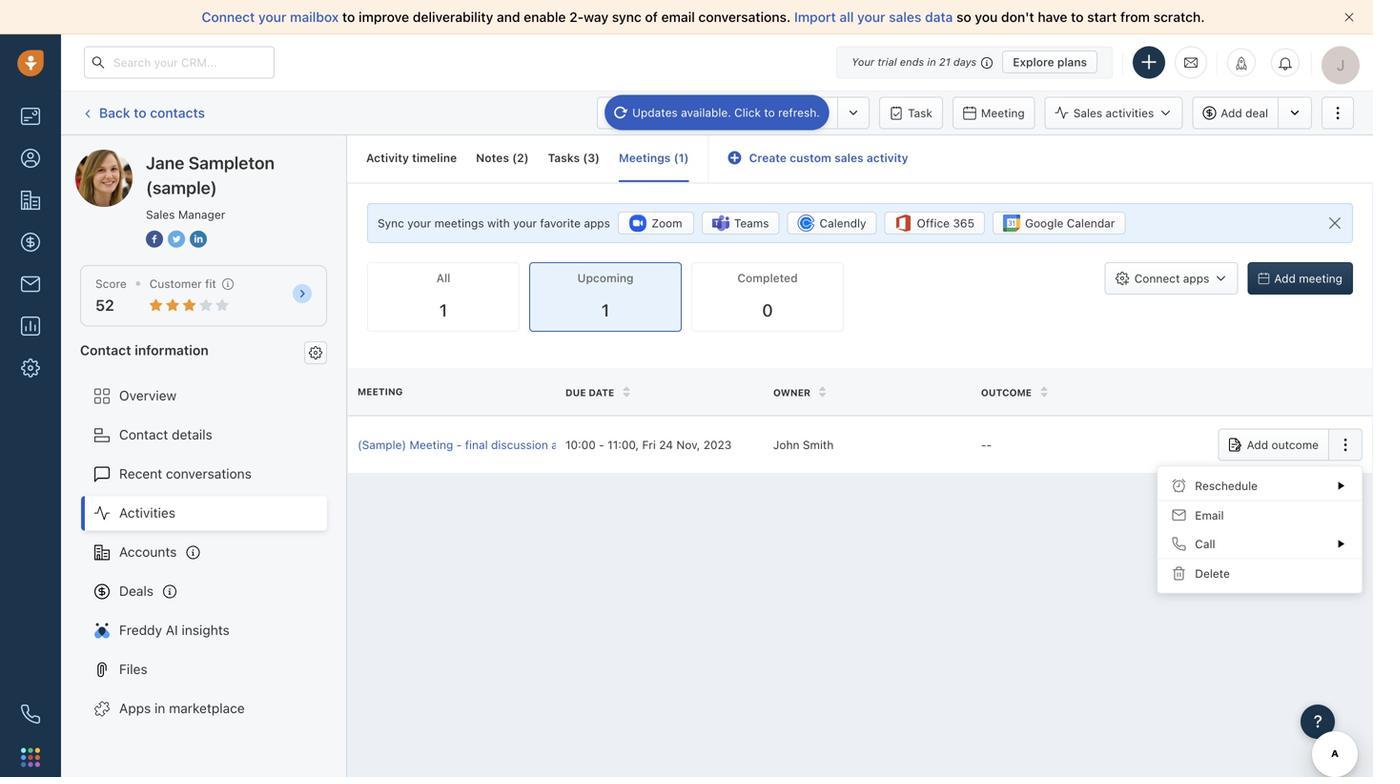 Task type: vqa. For each thing, say whether or not it's contained in the screenshot.
Activity Timeline
yes



Task type: describe. For each thing, give the bounding box(es) containing it.
phone image
[[21, 705, 40, 724]]

days
[[953, 56, 977, 68]]

deals
[[119, 583, 154, 599]]

activity
[[366, 151, 409, 164]]

discussion
[[491, 438, 548, 451]]

custom
[[790, 151, 831, 164]]

(sample) meeting - final discussion about the deal link
[[358, 437, 629, 453]]

owner
[[773, 387, 811, 398]]

fit
[[205, 277, 216, 290]]

sampleton down contacts
[[146, 149, 212, 165]]

freddy
[[119, 622, 162, 638]]

add for add outcome
[[1247, 438, 1268, 451]]

all
[[840, 9, 854, 25]]

your right all
[[857, 9, 885, 25]]

( for 3
[[583, 151, 588, 164]]

notes
[[476, 151, 509, 164]]

score 52
[[95, 277, 127, 314]]

sales for sales manager
[[146, 208, 175, 221]]

activity timeline
[[366, 151, 457, 164]]

reschedule button
[[1158, 471, 1362, 500]]

create
[[749, 151, 787, 164]]

upcoming
[[577, 271, 634, 285]]

2-
[[569, 9, 584, 25]]

customer
[[149, 277, 202, 290]]

teams
[[734, 217, 769, 230]]

sales for sales activities
[[1073, 106, 1102, 120]]

apps
[[119, 700, 151, 716]]

deal inside button
[[1245, 106, 1268, 120]]

import
[[794, 9, 836, 25]]

mng settings image
[[309, 346, 322, 359]]

recent conversations
[[119, 466, 252, 482]]

available.
[[681, 106, 731, 119]]

1 for all
[[439, 300, 447, 321]]

1 vertical spatial sales
[[834, 151, 864, 164]]

(sample) meeting - final discussion about the deal
[[358, 438, 629, 451]]

connect your mailbox link
[[202, 9, 342, 25]]

1 horizontal spatial jane
[[146, 153, 184, 173]]

to right back
[[134, 105, 146, 120]]

delete
[[1195, 567, 1230, 580]]

) for notes ( 2 )
[[524, 151, 529, 164]]

11:00,
[[608, 438, 639, 451]]

0 vertical spatial sales
[[889, 9, 921, 25]]

sync
[[378, 217, 404, 230]]

explore plans
[[1013, 55, 1087, 69]]

meetings
[[434, 217, 484, 230]]

updates available. click to refresh.
[[632, 106, 820, 119]]

sms
[[803, 106, 828, 120]]

google calendar button
[[993, 212, 1126, 235]]

ai
[[166, 622, 178, 638]]

24
[[659, 438, 673, 451]]

(sample)
[[358, 438, 406, 451]]

your right with
[[513, 217, 537, 230]]

all
[[436, 271, 450, 285]]

add for add deal
[[1221, 106, 1242, 120]]

0 vertical spatial (sample)
[[216, 149, 270, 165]]

contact information
[[80, 342, 209, 358]]

add meeting button
[[1248, 262, 1353, 295]]

smith
[[803, 438, 834, 451]]

completed
[[737, 271, 798, 285]]

call inside call link
[[703, 106, 723, 120]]

sync your meetings with your favorite apps
[[378, 217, 610, 230]]

0 vertical spatial apps
[[584, 217, 610, 230]]

email button
[[597, 97, 665, 129]]

to right mailbox
[[342, 9, 355, 25]]

office
[[917, 217, 950, 230]]

meeting button
[[952, 97, 1035, 129]]

zoom
[[651, 217, 682, 230]]

0 horizontal spatial call button
[[674, 97, 733, 129]]

with
[[487, 217, 510, 230]]

office 365
[[917, 217, 975, 230]]

0 horizontal spatial jane
[[113, 149, 143, 165]]

0
[[762, 300, 773, 321]]

you
[[975, 9, 998, 25]]

back to contacts
[[99, 105, 205, 120]]

) for tasks ( 3 )
[[595, 151, 600, 164]]

updates available. click to refresh. link
[[605, 95, 829, 130]]

nov,
[[676, 438, 700, 451]]

plans
[[1057, 55, 1087, 69]]

back to contacts link
[[80, 98, 206, 128]]

( for 1
[[674, 151, 679, 164]]

calendar
[[1067, 217, 1115, 230]]

files
[[119, 661, 147, 677]]

jane sampleton (sample) up manager at the top left
[[146, 153, 275, 198]]

outcome
[[981, 387, 1032, 398]]

52
[[95, 296, 114, 314]]

activities
[[1106, 106, 1154, 120]]

1 horizontal spatial call button
[[1158, 530, 1362, 558]]

calendly button
[[787, 212, 877, 235]]

date
[[589, 387, 614, 398]]

2023
[[703, 438, 732, 451]]

3 - from the left
[[981, 438, 986, 451]]

deliverability
[[413, 9, 493, 25]]

21
[[939, 56, 950, 68]]

data
[[925, 9, 953, 25]]

details
[[172, 427, 212, 443]]

overview
[[119, 388, 177, 403]]

don't
[[1001, 9, 1034, 25]]

freshworks switcher image
[[21, 748, 40, 767]]

your trial ends in 21 days
[[852, 56, 977, 68]]

Search your CRM... text field
[[84, 46, 275, 79]]

due
[[565, 387, 586, 398]]

(sample) inside jane sampleton (sample)
[[146, 177, 217, 198]]

your
[[852, 56, 875, 68]]



Task type: locate. For each thing, give the bounding box(es) containing it.
email image
[[1184, 55, 1198, 70]]

your
[[258, 9, 286, 25], [857, 9, 885, 25], [407, 217, 431, 230], [513, 217, 537, 230]]

meeting
[[1299, 272, 1343, 285]]

sales
[[889, 9, 921, 25], [834, 151, 864, 164]]

1 right meetings
[[679, 151, 684, 164]]

1 ( from the left
[[512, 151, 517, 164]]

explore
[[1013, 55, 1054, 69]]

1 vertical spatial call
[[1195, 537, 1215, 550]]

1 horizontal spatial apps
[[1183, 272, 1209, 285]]

meetings ( 1 )
[[619, 151, 689, 164]]

( right meetings
[[674, 151, 679, 164]]

2 ( from the left
[[583, 151, 588, 164]]

0 vertical spatial connect
[[202, 9, 255, 25]]

john
[[773, 438, 800, 451]]

about
[[551, 438, 582, 451]]

way
[[584, 9, 608, 25]]

3 ( from the left
[[674, 151, 679, 164]]

sales left activity
[[834, 151, 864, 164]]

click
[[734, 106, 761, 119]]

your left mailbox
[[258, 9, 286, 25]]

1 vertical spatial sales
[[146, 208, 175, 221]]

1 horizontal spatial (
[[583, 151, 588, 164]]

1 horizontal spatial deal
[[1245, 106, 1268, 120]]

10:00 - 11:00, fri 24 nov, 2023
[[565, 438, 732, 451]]

to left 'start'
[[1071, 9, 1084, 25]]

0 vertical spatial contact
[[80, 342, 131, 358]]

2 horizontal spatial )
[[684, 151, 689, 164]]

contact for contact information
[[80, 342, 131, 358]]

0 vertical spatial email
[[625, 106, 654, 120]]

0 horizontal spatial (
[[512, 151, 517, 164]]

email down reschedule
[[1195, 508, 1224, 522]]

the
[[586, 438, 603, 451]]

) right meetings
[[684, 151, 689, 164]]

call up delete
[[1195, 537, 1215, 550]]

1 vertical spatial in
[[155, 700, 165, 716]]

marketplace
[[169, 700, 245, 716]]

meeting up (sample)
[[358, 386, 403, 397]]

recent
[[119, 466, 162, 482]]

sampleton up manager at the top left
[[189, 153, 275, 173]]

1 horizontal spatial meeting
[[410, 438, 453, 451]]

2 horizontal spatial add
[[1274, 272, 1296, 285]]

0 horizontal spatial 1
[[439, 300, 447, 321]]

your right sync
[[407, 217, 431, 230]]

( right notes
[[512, 151, 517, 164]]

customer fit
[[149, 277, 216, 290]]

accounts
[[119, 544, 177, 560]]

0 vertical spatial sales
[[1073, 106, 1102, 120]]

meetings
[[619, 151, 671, 164]]

1 horizontal spatial call
[[1195, 537, 1215, 550]]

3
[[588, 151, 595, 164]]

1 horizontal spatial email
[[1195, 508, 1224, 522]]

0 horizontal spatial email
[[625, 106, 654, 120]]

2 horizontal spatial meeting
[[981, 106, 1025, 120]]

add deal
[[1221, 106, 1268, 120]]

1 vertical spatial email
[[1195, 508, 1224, 522]]

zoom button
[[618, 212, 694, 235]]

manager
[[178, 208, 225, 221]]

1 horizontal spatial in
[[927, 56, 936, 68]]

0 horizontal spatial add
[[1221, 106, 1242, 120]]

and
[[497, 9, 520, 25]]

due date
[[565, 387, 614, 398]]

-
[[456, 438, 462, 451], [599, 438, 604, 451], [981, 438, 986, 451], [986, 438, 992, 451]]

3 ) from the left
[[684, 151, 689, 164]]

0 horizontal spatial sales
[[146, 208, 175, 221]]

contacts
[[150, 105, 205, 120]]

365
[[953, 217, 975, 230]]

--
[[981, 438, 992, 451]]

create custom sales activity
[[749, 151, 908, 164]]

connect for connect your mailbox to improve deliverability and enable 2-way sync of email conversations. import all your sales data so you don't have to start from scratch.
[[202, 9, 255, 25]]

1 horizontal spatial sales
[[1073, 106, 1102, 120]]

favorite
[[540, 217, 581, 230]]

sales activities
[[1073, 106, 1154, 120]]

call button
[[674, 97, 733, 129], [1158, 530, 1362, 558]]

add for add meeting
[[1274, 272, 1296, 285]]

tasks
[[548, 151, 580, 164]]

contact for contact details
[[119, 427, 168, 443]]

meeting down explore
[[981, 106, 1025, 120]]

sales up facebook circled image
[[146, 208, 175, 221]]

add deal button
[[1192, 97, 1278, 129]]

contact down 52
[[80, 342, 131, 358]]

sales left data
[[889, 9, 921, 25]]

conversations.
[[698, 9, 791, 25]]

1 vertical spatial contact
[[119, 427, 168, 443]]

2 - from the left
[[599, 438, 604, 451]]

0 horizontal spatial )
[[524, 151, 529, 164]]

0 horizontal spatial apps
[[584, 217, 610, 230]]

insights
[[182, 622, 230, 638]]

email
[[625, 106, 654, 120], [1195, 508, 1224, 522]]

4 - from the left
[[986, 438, 992, 451]]

close image
[[1344, 12, 1354, 22]]

connect apps
[[1134, 272, 1209, 285]]

sales manager
[[146, 208, 225, 221]]

google
[[1025, 217, 1064, 230]]

2
[[517, 151, 524, 164]]

0 vertical spatial in
[[927, 56, 936, 68]]

0 vertical spatial call
[[703, 106, 723, 120]]

contact up "recent"
[[119, 427, 168, 443]]

1 for upcoming
[[602, 300, 609, 321]]

add outcome
[[1247, 438, 1319, 451]]

add
[[1221, 106, 1242, 120], [1274, 272, 1296, 285], [1247, 438, 1268, 451]]

) right notes
[[524, 151, 529, 164]]

email inside button
[[625, 106, 654, 120]]

fri
[[642, 438, 656, 451]]

sales
[[1073, 106, 1102, 120], [146, 208, 175, 221]]

(sample) up manager at the top left
[[216, 149, 270, 165]]

add meeting
[[1274, 272, 1343, 285]]

in
[[927, 56, 936, 68], [155, 700, 165, 716]]

apps in marketplace
[[119, 700, 245, 716]]

1 vertical spatial (sample)
[[146, 177, 217, 198]]

twitter circled image
[[168, 229, 185, 249]]

tasks ( 3 )
[[548, 151, 600, 164]]

0 vertical spatial deal
[[1245, 106, 1268, 120]]

( for 2
[[512, 151, 517, 164]]

email
[[661, 9, 695, 25]]

2 vertical spatial meeting
[[410, 438, 453, 451]]

outcome
[[1272, 438, 1319, 451]]

google calendar
[[1025, 217, 1115, 230]]

1 horizontal spatial add
[[1247, 438, 1268, 451]]

facebook circled image
[[146, 229, 163, 249]]

refresh.
[[778, 106, 820, 119]]

ends
[[900, 56, 924, 68]]

1 vertical spatial apps
[[1183, 272, 1209, 285]]

2 vertical spatial add
[[1247, 438, 1268, 451]]

) right tasks
[[595, 151, 600, 164]]

phone element
[[11, 695, 50, 733]]

1 - from the left
[[456, 438, 462, 451]]

10:00
[[565, 438, 596, 451]]

back
[[99, 105, 130, 120]]

1 down upcoming at the left of the page
[[602, 300, 609, 321]]

add inside button
[[1221, 106, 1242, 120]]

connect for connect apps
[[1134, 272, 1180, 285]]

information
[[135, 342, 209, 358]]

0 horizontal spatial call
[[703, 106, 723, 120]]

1 vertical spatial meeting
[[358, 386, 403, 397]]

)
[[524, 151, 529, 164], [595, 151, 600, 164], [684, 151, 689, 164]]

0 horizontal spatial deal
[[606, 438, 629, 451]]

call
[[703, 106, 723, 120], [1195, 537, 1215, 550]]

email up meetings
[[625, 106, 654, 120]]

call left click
[[703, 106, 723, 120]]

connect your mailbox to improve deliverability and enable 2-way sync of email conversations. import all your sales data so you don't have to start from scratch.
[[202, 9, 1205, 25]]

to right click
[[764, 106, 775, 119]]

1 vertical spatial deal
[[606, 438, 629, 451]]

call link
[[674, 97, 733, 129]]

linkedin circled image
[[190, 229, 207, 249]]

1 horizontal spatial connect
[[1134, 272, 1180, 285]]

meeting
[[981, 106, 1025, 120], [358, 386, 403, 397], [410, 438, 453, 451]]

2 horizontal spatial 1
[[679, 151, 684, 164]]

0 horizontal spatial in
[[155, 700, 165, 716]]

trial
[[878, 56, 897, 68]]

jane sampleton (sample) down contacts
[[113, 149, 270, 165]]

0 vertical spatial meeting
[[981, 106, 1025, 120]]

2 ) from the left
[[595, 151, 600, 164]]

jane down contacts
[[146, 153, 184, 173]]

0 vertical spatial add
[[1221, 106, 1242, 120]]

0 horizontal spatial meeting
[[358, 386, 403, 397]]

jane down back
[[113, 149, 143, 165]]

0 vertical spatial call button
[[674, 97, 733, 129]]

1 vertical spatial call button
[[1158, 530, 1362, 558]]

import all your sales data link
[[794, 9, 956, 25]]

notes ( 2 )
[[476, 151, 529, 164]]

) for meetings ( 1 )
[[684, 151, 689, 164]]

call button up delete
[[1158, 530, 1362, 558]]

reschedule
[[1195, 479, 1258, 492]]

1 ) from the left
[[524, 151, 529, 164]]

1 vertical spatial add
[[1274, 272, 1296, 285]]

( right tasks
[[583, 151, 588, 164]]

1 horizontal spatial 1
[[602, 300, 609, 321]]

2 horizontal spatial (
[[674, 151, 679, 164]]

0 horizontal spatial sales
[[834, 151, 864, 164]]

sync
[[612, 9, 642, 25]]

in left 21
[[927, 56, 936, 68]]

explore plans link
[[1002, 51, 1098, 73]]

call button left click
[[674, 97, 733, 129]]

sales left activities
[[1073, 106, 1102, 120]]

scratch.
[[1153, 9, 1205, 25]]

0 horizontal spatial connect
[[202, 9, 255, 25]]

(sample) up sales manager
[[146, 177, 217, 198]]

activity
[[867, 151, 908, 164]]

meeting left final
[[410, 438, 453, 451]]

sampleton
[[146, 149, 212, 165], [189, 153, 275, 173]]

1 horizontal spatial )
[[595, 151, 600, 164]]

meeting inside button
[[981, 106, 1025, 120]]

connect apps button
[[1105, 262, 1238, 295], [1105, 262, 1238, 295]]

52 button
[[95, 296, 114, 314]]

1 horizontal spatial sales
[[889, 9, 921, 25]]

task
[[908, 106, 932, 120]]

1 vertical spatial connect
[[1134, 272, 1180, 285]]

in right apps
[[155, 700, 165, 716]]

1 down all
[[439, 300, 447, 321]]



